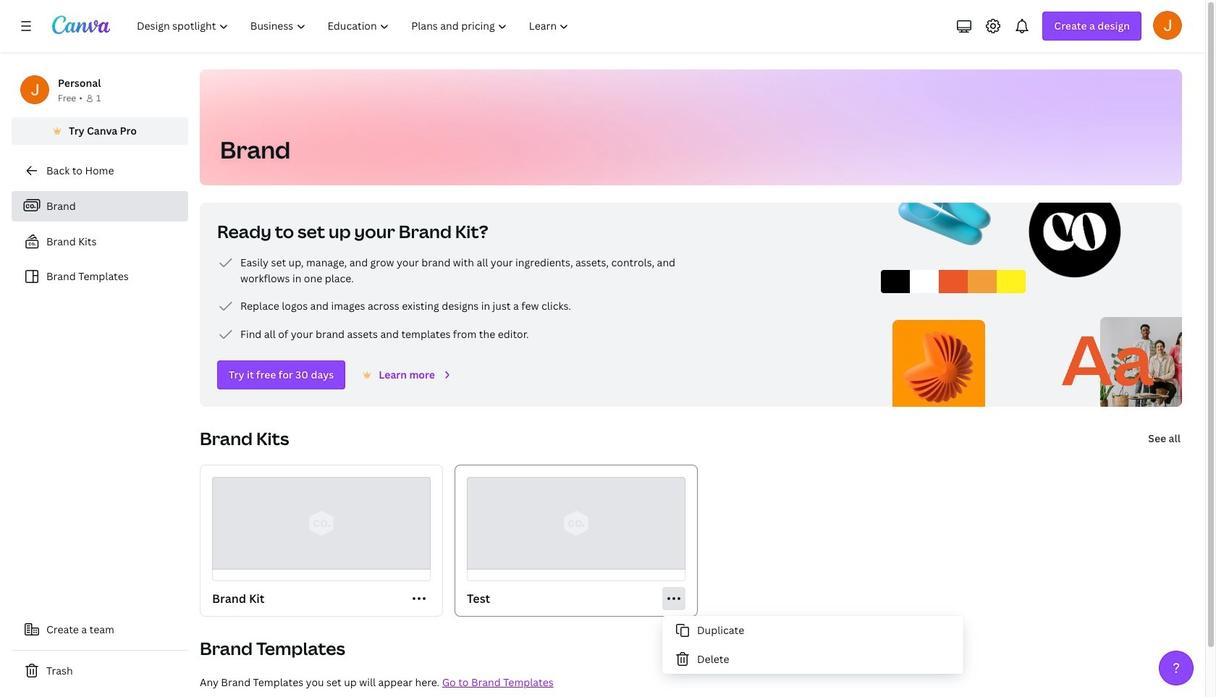 Task type: describe. For each thing, give the bounding box(es) containing it.
1 horizontal spatial list
[[217, 254, 681, 343]]



Task type: locate. For each thing, give the bounding box(es) containing it.
0 horizontal spatial list
[[12, 191, 188, 291]]

list
[[12, 191, 188, 291], [217, 254, 681, 343]]

jeremy miller image
[[1154, 11, 1183, 40]]

menu
[[663, 616, 964, 674]]

top level navigation element
[[127, 12, 582, 41]]



Task type: vqa. For each thing, say whether or not it's contained in the screenshot.
the rightmost list
yes



